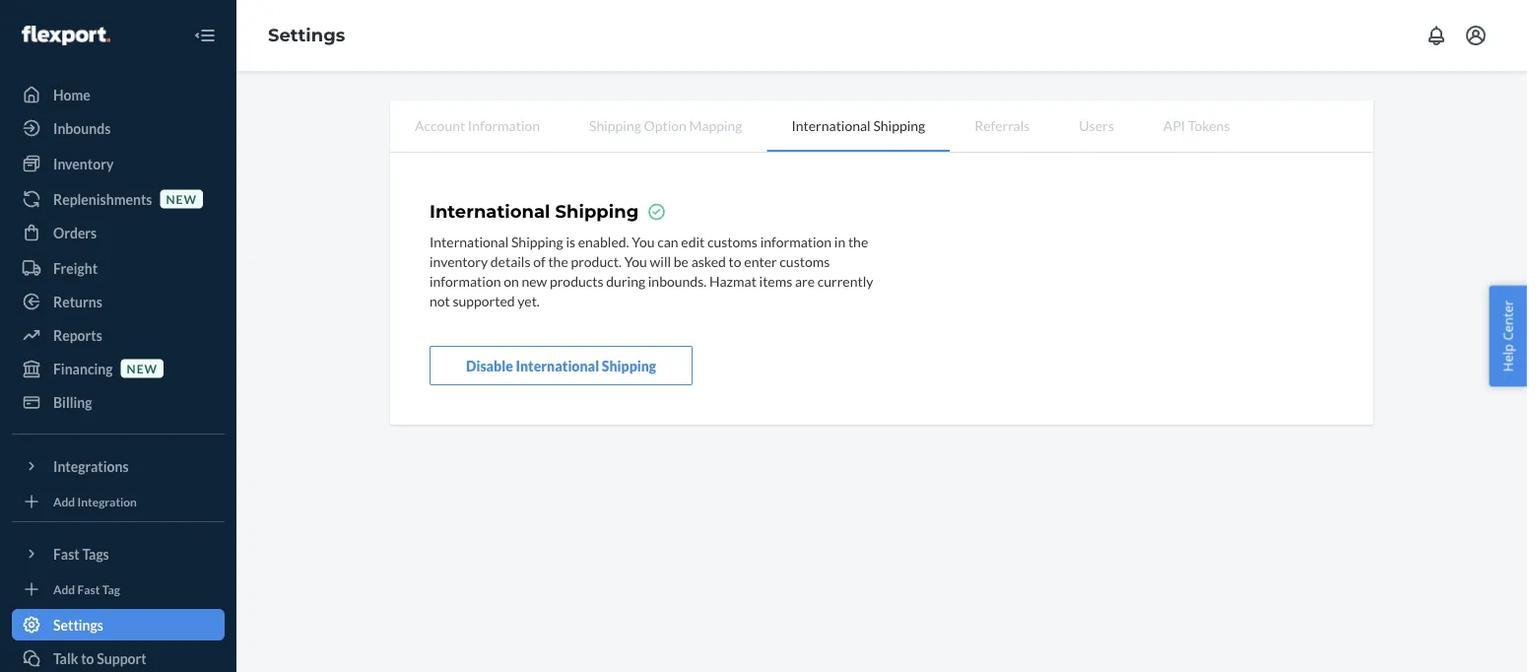 Task type: vqa. For each thing, say whether or not it's contained in the screenshot.
Import Orders button
no



Task type: locate. For each thing, give the bounding box(es) containing it.
add down fast tags
[[53, 582, 75, 596]]

international shipping
[[792, 117, 926, 134], [430, 201, 639, 222]]

during
[[606, 272, 646, 289]]

0 vertical spatial international shipping
[[792, 117, 926, 134]]

open account menu image
[[1465, 24, 1488, 47]]

new down of on the left top
[[522, 272, 547, 289]]

1 horizontal spatial to
[[729, 253, 742, 269]]

inbounds.
[[648, 272, 707, 289]]

1 vertical spatial settings
[[53, 617, 103, 633]]

settings inside settings link
[[53, 617, 103, 633]]

the right in
[[849, 233, 869, 250]]

0 horizontal spatial new
[[127, 361, 158, 375]]

1 horizontal spatial international shipping
[[792, 117, 926, 134]]

1 vertical spatial the
[[548, 253, 568, 269]]

customs up asked
[[708, 233, 758, 250]]

1 horizontal spatial customs
[[780, 253, 830, 269]]

1 vertical spatial information
[[430, 272, 501, 289]]

account information
[[415, 117, 540, 134]]

1 add from the top
[[53, 494, 75, 509]]

fast left tags
[[53, 546, 80, 562]]

add fast tag link
[[12, 578, 225, 601]]

in
[[835, 233, 846, 250]]

you left 'can'
[[632, 233, 655, 250]]

currently
[[818, 272, 874, 289]]

integrations button
[[12, 450, 225, 482]]

inbounds link
[[12, 112, 225, 144]]

option
[[644, 117, 687, 134]]

0 vertical spatial settings
[[268, 24, 345, 46]]

fast tags button
[[12, 538, 225, 570]]

home link
[[12, 79, 225, 110]]

api
[[1164, 117, 1186, 134]]

billing
[[53, 394, 92, 411]]

customs
[[708, 233, 758, 250], [780, 253, 830, 269]]

0 horizontal spatial customs
[[708, 233, 758, 250]]

0 vertical spatial fast
[[53, 546, 80, 562]]

fast left tag
[[77, 582, 100, 596]]

the
[[849, 233, 869, 250], [548, 253, 568, 269]]

international shipping tab
[[767, 101, 950, 152]]

0 vertical spatial to
[[729, 253, 742, 269]]

reports
[[53, 327, 102, 344]]

to right the talk
[[81, 650, 94, 667]]

add left the integration
[[53, 494, 75, 509]]

are
[[795, 272, 815, 289]]

1 vertical spatial international shipping
[[430, 201, 639, 222]]

information
[[761, 233, 832, 250], [430, 272, 501, 289]]

add
[[53, 494, 75, 509], [53, 582, 75, 596]]

1 vertical spatial add
[[53, 582, 75, 596]]

not
[[430, 292, 450, 309]]

1 vertical spatial to
[[81, 650, 94, 667]]

0 vertical spatial add
[[53, 494, 75, 509]]

add integration link
[[12, 490, 225, 514]]

information up are
[[761, 233, 832, 250]]

1 horizontal spatial settings
[[268, 24, 345, 46]]

tags
[[82, 546, 109, 562]]

integration
[[77, 494, 137, 509]]

0 horizontal spatial international shipping
[[430, 201, 639, 222]]

0 vertical spatial settings link
[[268, 24, 345, 46]]

new down reports link
[[127, 361, 158, 375]]

the right of on the left top
[[548, 253, 568, 269]]

api tokens
[[1164, 117, 1231, 134]]

support
[[97, 650, 147, 667]]

orders link
[[12, 217, 225, 248]]

information
[[468, 117, 540, 134]]

shipping option mapping
[[590, 117, 743, 134]]

new
[[166, 192, 197, 206], [522, 272, 547, 289], [127, 361, 158, 375]]

1 horizontal spatial new
[[166, 192, 197, 206]]

0 horizontal spatial information
[[430, 272, 501, 289]]

to up 'hazmat'
[[729, 253, 742, 269]]

0 vertical spatial you
[[632, 233, 655, 250]]

talk to support link
[[12, 643, 225, 672]]

shipping
[[590, 117, 642, 134], [874, 117, 926, 134], [555, 201, 639, 222], [511, 233, 564, 250], [602, 357, 657, 374]]

new up orders link
[[166, 192, 197, 206]]

customs up are
[[780, 253, 830, 269]]

inventory
[[430, 253, 488, 269]]

settings link
[[268, 24, 345, 46], [12, 609, 225, 641]]

1 horizontal spatial the
[[849, 233, 869, 250]]

inventory
[[53, 155, 114, 172]]

information down inventory
[[430, 272, 501, 289]]

help center button
[[1490, 286, 1528, 387]]

new inside international shipping is enabled. you can edit customs information in the inventory details of the product. you will be asked to enter customs information on new products during inbounds. hazmat items are currently not supported yet.
[[522, 272, 547, 289]]

0 horizontal spatial the
[[548, 253, 568, 269]]

close navigation image
[[193, 24, 217, 47]]

settings
[[268, 24, 345, 46], [53, 617, 103, 633]]

1 vertical spatial settings link
[[12, 609, 225, 641]]

0 horizontal spatial settings
[[53, 617, 103, 633]]

hazmat
[[710, 272, 757, 289]]

help center
[[1500, 300, 1517, 372]]

1 horizontal spatial information
[[761, 233, 832, 250]]

you
[[632, 233, 655, 250], [625, 253, 647, 269]]

add for add fast tag
[[53, 582, 75, 596]]

details
[[491, 253, 531, 269]]

to
[[729, 253, 742, 269], [81, 650, 94, 667]]

replenishments
[[53, 191, 152, 207]]

international
[[792, 117, 871, 134], [430, 201, 550, 222], [430, 233, 509, 250], [516, 357, 599, 374]]

you up the during
[[625, 253, 647, 269]]

new for replenishments
[[166, 192, 197, 206]]

will
[[650, 253, 671, 269]]

2 horizontal spatial new
[[522, 272, 547, 289]]

open notifications image
[[1425, 24, 1449, 47]]

0 vertical spatial new
[[166, 192, 197, 206]]

flexport logo image
[[22, 26, 110, 45]]

supported
[[453, 292, 515, 309]]

tab list
[[390, 101, 1374, 153]]

international shipping inside tab
[[792, 117, 926, 134]]

2 vertical spatial new
[[127, 361, 158, 375]]

account
[[415, 117, 465, 134]]

0 vertical spatial customs
[[708, 233, 758, 250]]

0 vertical spatial information
[[761, 233, 832, 250]]

new for financing
[[127, 361, 158, 375]]

1 vertical spatial new
[[522, 272, 547, 289]]

inbounds
[[53, 120, 111, 137]]

fast
[[53, 546, 80, 562], [77, 582, 100, 596]]

disable international shipping
[[466, 357, 657, 374]]

2 add from the top
[[53, 582, 75, 596]]



Task type: describe. For each thing, give the bounding box(es) containing it.
asked
[[692, 253, 726, 269]]

1 horizontal spatial settings link
[[268, 24, 345, 46]]

product.
[[571, 253, 622, 269]]

add for add integration
[[53, 494, 75, 509]]

international inside button
[[516, 357, 599, 374]]

help
[[1500, 344, 1517, 372]]

reports link
[[12, 319, 225, 351]]

users tab
[[1055, 101, 1139, 150]]

shipping option mapping tab
[[565, 101, 767, 150]]

freight
[[53, 260, 98, 276]]

disable
[[466, 357, 513, 374]]

inventory link
[[12, 148, 225, 179]]

fast inside dropdown button
[[53, 546, 80, 562]]

add fast tag
[[53, 582, 120, 596]]

international shipping is enabled. you can edit customs information in the inventory details of the product. you will be asked to enter customs information on new products during inbounds. hazmat items are currently not supported yet.
[[430, 233, 874, 309]]

can
[[658, 233, 679, 250]]

1 vertical spatial fast
[[77, 582, 100, 596]]

account information tab
[[390, 101, 565, 150]]

returns
[[53, 293, 102, 310]]

orders
[[53, 224, 97, 241]]

is
[[566, 233, 576, 250]]

0 horizontal spatial to
[[81, 650, 94, 667]]

enter
[[744, 253, 777, 269]]

shipping inside international shipping is enabled. you can edit customs information in the inventory details of the product. you will be asked to enter customs information on new products during inbounds. hazmat items are currently not supported yet.
[[511, 233, 564, 250]]

freight link
[[12, 252, 225, 284]]

center
[[1500, 300, 1517, 341]]

items
[[760, 272, 793, 289]]

0 vertical spatial the
[[849, 233, 869, 250]]

edit
[[681, 233, 705, 250]]

products
[[550, 272, 604, 289]]

1 vertical spatial you
[[625, 253, 647, 269]]

home
[[53, 86, 91, 103]]

talk to support
[[53, 650, 147, 667]]

api tokens tab
[[1139, 101, 1255, 150]]

international inside international shipping is enabled. you can edit customs information in the inventory details of the product. you will be asked to enter customs information on new products during inbounds. hazmat items are currently not supported yet.
[[430, 233, 509, 250]]

disable international shipping button
[[430, 346, 693, 385]]

add integration
[[53, 494, 137, 509]]

on
[[504, 272, 519, 289]]

users
[[1080, 117, 1115, 134]]

mapping
[[689, 117, 743, 134]]

referrals tab
[[950, 101, 1055, 150]]

1 vertical spatial customs
[[780, 253, 830, 269]]

be
[[674, 253, 689, 269]]

returns link
[[12, 286, 225, 317]]

billing link
[[12, 386, 225, 418]]

financing
[[53, 360, 113, 377]]

enabled.
[[578, 233, 629, 250]]

0 horizontal spatial settings link
[[12, 609, 225, 641]]

shipping inside button
[[602, 357, 657, 374]]

fast tags
[[53, 546, 109, 562]]

tab list containing account information
[[390, 101, 1374, 153]]

talk
[[53, 650, 78, 667]]

integrations
[[53, 458, 129, 475]]

international inside tab
[[792, 117, 871, 134]]

to inside international shipping is enabled. you can edit customs information in the inventory details of the product. you will be asked to enter customs information on new products during inbounds. hazmat items are currently not supported yet.
[[729, 253, 742, 269]]

referrals
[[975, 117, 1030, 134]]

tag
[[102, 582, 120, 596]]

of
[[533, 253, 546, 269]]

yet.
[[518, 292, 540, 309]]

tokens
[[1189, 117, 1231, 134]]



